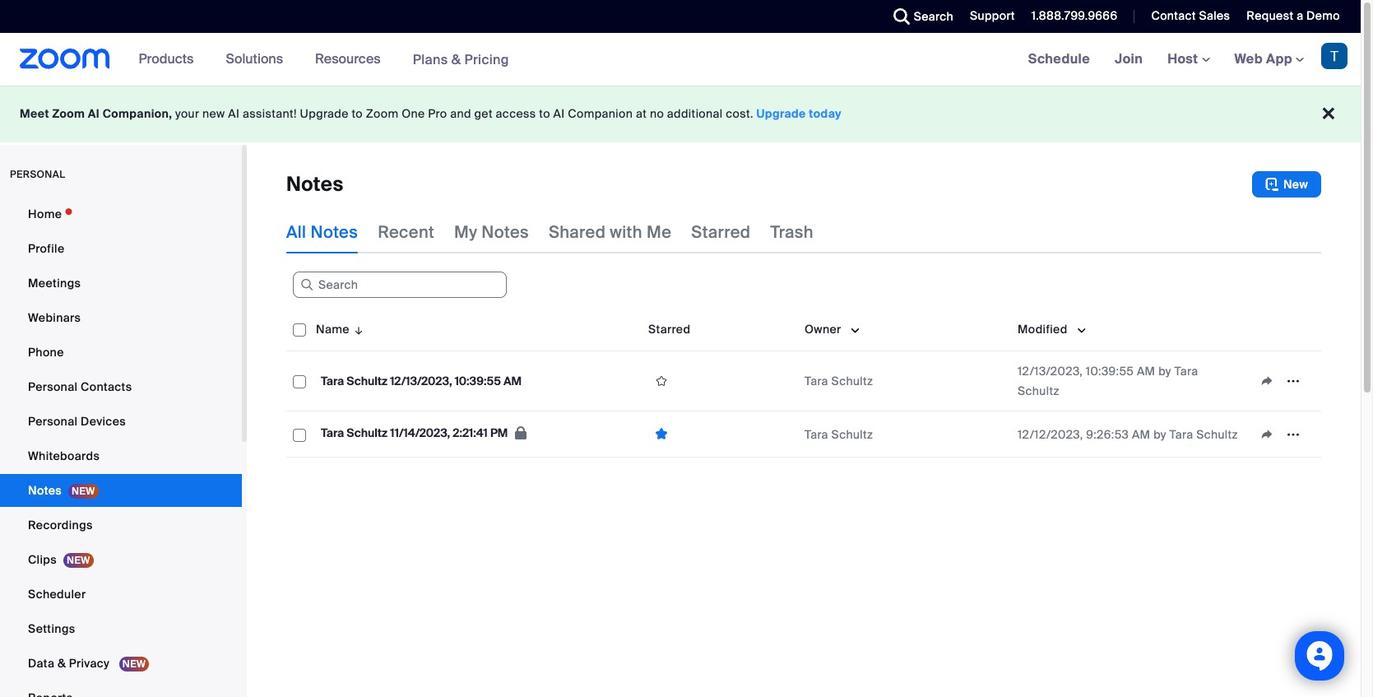 Task type: vqa. For each thing, say whether or not it's contained in the screenshot.
Upgrade today link
yes



Task type: describe. For each thing, give the bounding box(es) containing it.
personal for personal devices
[[28, 414, 78, 429]]

data & privacy link
[[0, 647, 242, 680]]

trash
[[771, 221, 814, 243]]

support
[[970, 8, 1016, 23]]

search button
[[881, 0, 958, 33]]

zoom logo image
[[20, 49, 110, 69]]

one
[[402, 106, 425, 121]]

plans
[[413, 51, 448, 68]]

and
[[450, 106, 471, 121]]

search
[[914, 9, 954, 24]]

plans & pricing
[[413, 51, 509, 68]]

shared
[[549, 221, 606, 243]]

modified
[[1018, 322, 1068, 337]]

application containing name
[[286, 308, 1334, 470]]

share image
[[1254, 427, 1281, 442]]

tara inside the "12/13/2023, 10:39:55 am by tara schultz"
[[1175, 364, 1199, 379]]

contacts
[[81, 379, 132, 394]]

products
[[139, 50, 194, 67]]

access
[[496, 106, 536, 121]]

home
[[28, 207, 62, 221]]

meet
[[20, 106, 49, 121]]

meetings link
[[0, 267, 242, 300]]

meetings navigation
[[1016, 33, 1361, 86]]

3 ai from the left
[[554, 106, 565, 121]]

upgrade today link
[[757, 106, 842, 121]]

2 to from the left
[[539, 106, 551, 121]]

tara schultz 11/14/2023, 2:21:41 pm
[[321, 426, 511, 441]]

my notes
[[454, 221, 529, 243]]

sales
[[1200, 8, 1231, 23]]

personal contacts link
[[0, 370, 242, 403]]

tara schultz 12/13/2023, 10:39:55 am button
[[316, 370, 527, 392]]

solutions
[[226, 50, 283, 67]]

more options for tara schultz 12/13/2023, 10:39:55 am image
[[1281, 374, 1307, 388]]

personal contacts
[[28, 379, 132, 394]]

whiteboards
[[28, 449, 100, 463]]

schedule link
[[1016, 33, 1103, 86]]

companion
[[568, 106, 633, 121]]

12/13/2023, inside button
[[390, 374, 452, 388]]

host
[[1168, 50, 1202, 67]]

0 horizontal spatial starred
[[649, 322, 691, 337]]

clips
[[28, 552, 57, 567]]

notes inside personal menu menu
[[28, 483, 62, 498]]

2 upgrade from the left
[[757, 106, 806, 121]]

owner
[[805, 322, 842, 337]]

profile picture image
[[1322, 43, 1348, 69]]

tara inside button
[[321, 426, 344, 441]]

profile link
[[0, 232, 242, 265]]

products button
[[139, 33, 201, 86]]

with
[[610, 221, 643, 243]]

pm
[[490, 426, 508, 441]]

pricing
[[465, 51, 509, 68]]

phone
[[28, 345, 64, 360]]

pro
[[428, 106, 447, 121]]

profile
[[28, 241, 65, 256]]

tara schultz 12/13/2023, 10:39:55 am unstarred image
[[649, 374, 675, 388]]

notes up the all notes
[[286, 171, 344, 197]]

get
[[475, 106, 493, 121]]

notes link
[[0, 474, 242, 507]]

a
[[1297, 8, 1304, 23]]

& for pricing
[[452, 51, 461, 68]]

resources
[[315, 50, 381, 67]]

schedule
[[1029, 50, 1091, 67]]

devices
[[81, 414, 126, 429]]

webinars
[[28, 310, 81, 325]]

personal devices link
[[0, 405, 242, 438]]

tara schultz 11/14/2023, 2:21:41 pm starred image
[[649, 426, 675, 442]]

web app
[[1235, 50, 1293, 67]]

personal for personal contacts
[[28, 379, 78, 394]]

recordings
[[28, 518, 93, 533]]

meet zoom ai companion, footer
[[0, 86, 1361, 142]]

join
[[1115, 50, 1143, 67]]

data
[[28, 656, 54, 671]]

tara schultz for 12/13/2023,
[[805, 374, 873, 388]]

meetings
[[28, 276, 81, 291]]

1.888.799.9666
[[1032, 8, 1118, 23]]

cost.
[[726, 106, 754, 121]]

tabs of all notes page tab list
[[286, 211, 814, 254]]

am for 12/12/2023, 9:26:53 am by tara schultz
[[1133, 427, 1151, 442]]

schultz inside tara schultz 12/13/2023, 10:39:55 am button
[[347, 374, 388, 388]]

privacy
[[69, 656, 110, 671]]

web app button
[[1235, 50, 1305, 67]]

12/13/2023, inside the "12/13/2023, 10:39:55 am by tara schultz"
[[1018, 364, 1083, 379]]

request
[[1247, 8, 1294, 23]]

starred inside tabs of all notes page tab list
[[692, 221, 751, 243]]

your
[[175, 106, 199, 121]]

10:39:55 inside tara schultz 12/13/2023, 10:39:55 am button
[[455, 374, 501, 388]]

my
[[454, 221, 478, 243]]

me
[[647, 221, 672, 243]]

1 ai from the left
[[88, 106, 100, 121]]

recent
[[378, 221, 435, 243]]

join link
[[1103, 33, 1156, 86]]

1 upgrade from the left
[[300, 106, 349, 121]]



Task type: locate. For each thing, give the bounding box(es) containing it.
starred right me
[[692, 221, 751, 243]]

demo
[[1307, 8, 1341, 23]]

personal up whiteboards
[[28, 414, 78, 429]]

& right plans
[[452, 51, 461, 68]]

1 vertical spatial tara schultz
[[805, 427, 873, 442]]

12/13/2023, 10:39:55 am by tara schultz
[[1018, 364, 1199, 398]]

0 horizontal spatial upgrade
[[300, 106, 349, 121]]

all
[[286, 221, 307, 243]]

contact sales
[[1152, 8, 1231, 23]]

notes right my
[[482, 221, 529, 243]]

contact
[[1152, 8, 1197, 23]]

personal inside personal devices link
[[28, 414, 78, 429]]

tara schultz for 12/12/2023,
[[805, 427, 873, 442]]

0 horizontal spatial ai
[[88, 106, 100, 121]]

personal
[[10, 168, 65, 181]]

2 ai from the left
[[228, 106, 240, 121]]

personal inside personal contacts link
[[28, 379, 78, 394]]

upgrade
[[300, 106, 349, 121], [757, 106, 806, 121]]

0 vertical spatial by
[[1159, 364, 1172, 379]]

personal devices
[[28, 414, 126, 429]]

schultz inside tara schultz 11/14/2023, 2:21:41 pm button
[[347, 426, 388, 441]]

am
[[1137, 364, 1156, 379], [504, 374, 522, 388], [1133, 427, 1151, 442]]

new
[[1284, 177, 1309, 192]]

1 vertical spatial by
[[1154, 427, 1167, 442]]

tara schultz 12/13/2023, 10:39:55 am
[[321, 374, 522, 388]]

am for 12/13/2023, 10:39:55 am by tara schultz
[[1137, 364, 1156, 379]]

ai right new
[[228, 106, 240, 121]]

webinars link
[[0, 301, 242, 334]]

9:26:53
[[1087, 427, 1129, 442]]

upgrade right cost.
[[757, 106, 806, 121]]

1 vertical spatial starred
[[649, 322, 691, 337]]

application for 12/13/2023, 10:39:55 am by tara schultz
[[1254, 369, 1315, 393]]

tara
[[1175, 364, 1199, 379], [321, 374, 344, 388], [805, 374, 829, 388], [321, 426, 344, 441], [805, 427, 829, 442], [1170, 427, 1194, 442]]

12/12/2023,
[[1018, 427, 1084, 442]]

1 vertical spatial &
[[58, 656, 66, 671]]

companion,
[[103, 106, 172, 121]]

meet zoom ai companion, your new ai assistant! upgrade to zoom one pro and get access to ai companion at no additional cost. upgrade today
[[20, 106, 842, 121]]

& right data
[[58, 656, 66, 671]]

am up pm
[[504, 374, 522, 388]]

additional
[[667, 106, 723, 121]]

11/14/2023,
[[390, 426, 450, 441]]

tara schultz 11/14/2023, 2:21:41 pm button
[[316, 422, 532, 446]]

arrow down image
[[350, 319, 365, 339]]

settings link
[[0, 612, 242, 645]]

& for privacy
[[58, 656, 66, 671]]

request a demo
[[1247, 8, 1341, 23]]

1 horizontal spatial zoom
[[366, 106, 399, 121]]

name
[[316, 322, 350, 337]]

banner
[[0, 33, 1361, 86]]

personal menu menu
[[0, 198, 242, 697]]

notes right all at the left of page
[[311, 221, 358, 243]]

banner containing products
[[0, 33, 1361, 86]]

resources button
[[315, 33, 388, 86]]

&
[[452, 51, 461, 68], [58, 656, 66, 671]]

whiteboards link
[[0, 440, 242, 472]]

starred
[[692, 221, 751, 243], [649, 322, 691, 337]]

1 horizontal spatial ai
[[228, 106, 240, 121]]

am up '12/12/2023, 9:26:53 am by tara schultz'
[[1137, 364, 1156, 379]]

10:39:55 up 9:26:53
[[1086, 364, 1134, 379]]

1 zoom from the left
[[52, 106, 85, 121]]

scheduler link
[[0, 578, 242, 611]]

12/13/2023, down modified
[[1018, 364, 1083, 379]]

scheduler
[[28, 587, 86, 602]]

0 horizontal spatial &
[[58, 656, 66, 671]]

new button
[[1253, 171, 1322, 198]]

host button
[[1168, 50, 1210, 67]]

10:39:55 inside the "12/13/2023, 10:39:55 am by tara schultz"
[[1086, 364, 1134, 379]]

1 horizontal spatial &
[[452, 51, 461, 68]]

0 horizontal spatial 12/13/2023,
[[390, 374, 452, 388]]

0 vertical spatial &
[[452, 51, 461, 68]]

0 vertical spatial personal
[[28, 379, 78, 394]]

& inside the product information navigation
[[452, 51, 461, 68]]

phone link
[[0, 336, 242, 369]]

0 horizontal spatial 10:39:55
[[455, 374, 501, 388]]

1 horizontal spatial starred
[[692, 221, 751, 243]]

product information navigation
[[126, 33, 522, 86]]

by for 10:39:55
[[1159, 364, 1172, 379]]

ai left companion
[[554, 106, 565, 121]]

tara inside button
[[321, 374, 344, 388]]

support link
[[958, 0, 1020, 33], [970, 8, 1016, 23]]

2 horizontal spatial ai
[[554, 106, 565, 121]]

am inside the "12/13/2023, 10:39:55 am by tara schultz"
[[1137, 364, 1156, 379]]

1 personal from the top
[[28, 379, 78, 394]]

assistant!
[[243, 106, 297, 121]]

2 tara schultz from the top
[[805, 427, 873, 442]]

to down resources dropdown button
[[352, 106, 363, 121]]

by for 9:26:53
[[1154, 427, 1167, 442]]

0 horizontal spatial to
[[352, 106, 363, 121]]

new
[[203, 106, 225, 121]]

share image
[[1254, 374, 1281, 388]]

1 horizontal spatial to
[[539, 106, 551, 121]]

1 vertical spatial personal
[[28, 414, 78, 429]]

& inside personal menu menu
[[58, 656, 66, 671]]

more options for tara schultz 11/14/2023, 2:21:41 pm image
[[1281, 427, 1307, 442]]

notes
[[286, 171, 344, 197], [311, 221, 358, 243], [482, 221, 529, 243], [28, 483, 62, 498]]

personal down phone
[[28, 379, 78, 394]]

upgrade down the product information navigation
[[300, 106, 349, 121]]

1 horizontal spatial upgrade
[[757, 106, 806, 121]]

at
[[636, 106, 647, 121]]

am right 9:26:53
[[1133, 427, 1151, 442]]

1 tara schultz from the top
[[805, 374, 873, 388]]

12/12/2023, 9:26:53 am by tara schultz
[[1018, 427, 1239, 442]]

no
[[650, 106, 664, 121]]

ai
[[88, 106, 100, 121], [228, 106, 240, 121], [554, 106, 565, 121]]

2:21:41
[[453, 426, 488, 441]]

application
[[286, 308, 1334, 470], [1254, 369, 1315, 393], [1254, 422, 1315, 447]]

request a demo link
[[1235, 0, 1361, 33], [1247, 8, 1341, 23]]

10:39:55 up 2:21:41
[[455, 374, 501, 388]]

0 vertical spatial starred
[[692, 221, 751, 243]]

Search text field
[[293, 272, 507, 298]]

schultz
[[347, 374, 388, 388], [832, 374, 873, 388], [1018, 384, 1060, 398], [347, 426, 388, 441], [832, 427, 873, 442], [1197, 427, 1239, 442]]

0 vertical spatial tara schultz
[[805, 374, 873, 388]]

by
[[1159, 364, 1172, 379], [1154, 427, 1167, 442]]

recordings link
[[0, 509, 242, 542]]

by up '12/12/2023, 9:26:53 am by tara schultz'
[[1159, 364, 1172, 379]]

2 zoom from the left
[[366, 106, 399, 121]]

all notes
[[286, 221, 358, 243]]

to
[[352, 106, 363, 121], [539, 106, 551, 121]]

today
[[809, 106, 842, 121]]

zoom left the one
[[366, 106, 399, 121]]

application for 12/12/2023, 9:26:53 am by tara schultz
[[1254, 422, 1315, 447]]

solutions button
[[226, 33, 291, 86]]

1.888.799.9666 button
[[1020, 0, 1122, 33], [1032, 8, 1118, 23]]

data & privacy
[[28, 656, 113, 671]]

schultz inside the "12/13/2023, 10:39:55 am by tara schultz"
[[1018, 384, 1060, 398]]

0 horizontal spatial zoom
[[52, 106, 85, 121]]

settings
[[28, 621, 75, 636]]

12/13/2023, up 11/14/2023,
[[390, 374, 452, 388]]

zoom right meet
[[52, 106, 85, 121]]

to right "access" in the left of the page
[[539, 106, 551, 121]]

starred up tara schultz 12/13/2023, 10:39:55 am unstarred "image"
[[649, 322, 691, 337]]

by inside the "12/13/2023, 10:39:55 am by tara schultz"
[[1159, 364, 1172, 379]]

shared with me
[[549, 221, 672, 243]]

1 horizontal spatial 12/13/2023,
[[1018, 364, 1083, 379]]

1 horizontal spatial 10:39:55
[[1086, 364, 1134, 379]]

am inside button
[[504, 374, 522, 388]]

home link
[[0, 198, 242, 230]]

app
[[1267, 50, 1293, 67]]

plans & pricing link
[[413, 51, 509, 68], [413, 51, 509, 68]]

notes up recordings
[[28, 483, 62, 498]]

2 personal from the top
[[28, 414, 78, 429]]

ai left companion,
[[88, 106, 100, 121]]

clips link
[[0, 543, 242, 576]]

1 to from the left
[[352, 106, 363, 121]]

personal
[[28, 379, 78, 394], [28, 414, 78, 429]]

by right 9:26:53
[[1154, 427, 1167, 442]]



